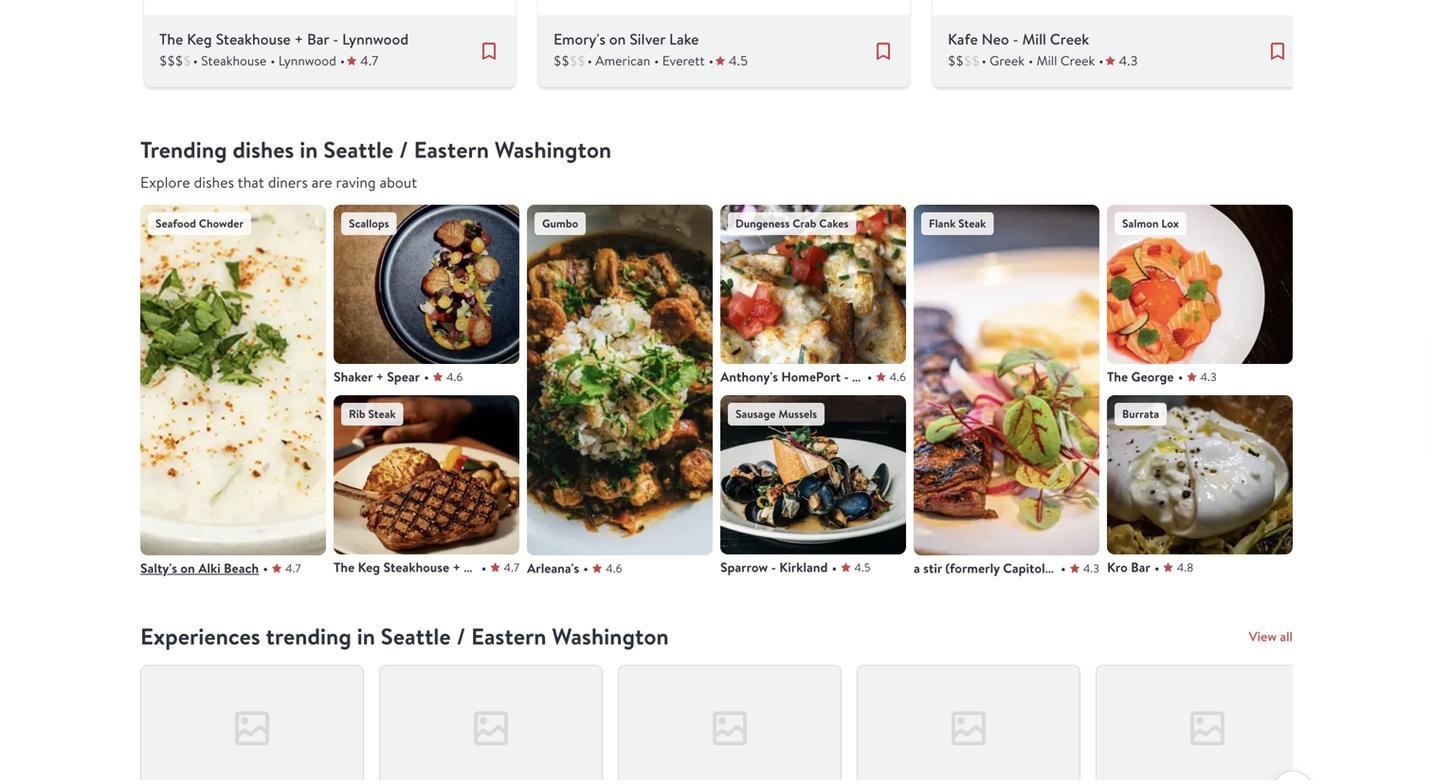 Task type: vqa. For each thing, say whether or not it's contained in the screenshot.
$$ $$ • Greek • Mill Creek
yes



Task type: describe. For each thing, give the bounding box(es) containing it.
0 vertical spatial mill
[[1022, 29, 1047, 49]]

1 horizontal spatial 4.7
[[360, 52, 378, 69]]

dungeness
[[736, 216, 790, 231]]

trending
[[266, 621, 352, 652]]

the for 4.7
[[334, 559, 355, 577]]

+ for $$$
[[294, 29, 304, 49]]

4.3 for the george
[[1201, 369, 1217, 384]]

keg for $$$
[[187, 29, 212, 49]]

- right neo
[[1013, 29, 1019, 49]]

mussels
[[779, 406, 817, 422]]

3 $$ from the left
[[948, 52, 964, 69]]

1 vertical spatial lynnwood
[[279, 52, 336, 69]]

$$ $$ • greek • mill creek
[[948, 52, 1095, 69]]

seattle for trending
[[381, 621, 451, 652]]

seattle for dishes
[[323, 134, 394, 165]]

sparrow
[[721, 559, 768, 577]]

steak for steakhouse
[[368, 406, 396, 422]]

on for emory's
[[609, 29, 626, 49]]

burrata image
[[1107, 396, 1293, 555]]

cider)
[[1049, 559, 1085, 577]]

view
[[1249, 628, 1277, 646]]

$$ $$ • american • everett
[[554, 52, 705, 69]]

the for 4.3
[[1107, 368, 1128, 386]]

steak for (formerly
[[959, 216, 986, 231]]

rib steak
[[349, 406, 396, 422]]

stir
[[924, 559, 942, 577]]

sausage mussels
[[736, 406, 817, 422]]

are
[[312, 172, 332, 192]]

eastern for dishes
[[414, 134, 489, 165]]

$$$
[[159, 52, 183, 69]]

bar for $$$
[[307, 29, 329, 49]]

homeport
[[781, 368, 841, 386]]

kro
[[1107, 559, 1128, 577]]

keg for •
[[358, 559, 380, 577]]

steakhouse for •
[[383, 559, 450, 577]]

crab
[[793, 216, 817, 231]]

steakhouse for $$$
[[216, 29, 291, 49]]

+ for •
[[453, 559, 461, 577]]

spear
[[387, 368, 420, 386]]

flank steak image
[[914, 205, 1100, 556]]

everett
[[662, 52, 705, 69]]

bar for •
[[464, 559, 483, 577]]

lynnwood for •
[[495, 559, 553, 577]]

kafe
[[948, 29, 978, 49]]

shaker
[[334, 368, 373, 386]]

lynnwood for $$$
[[342, 29, 409, 49]]

diners
[[268, 172, 308, 192]]

view all link
[[1249, 627, 1293, 646]]

lox
[[1162, 216, 1179, 231]]

1 vertical spatial +
[[376, 368, 384, 386]]

sparrow - kirkland
[[721, 559, 828, 577]]

experiences
[[140, 621, 260, 652]]

a
[[914, 559, 920, 577]]

greek
[[990, 52, 1025, 69]]

george
[[1132, 368, 1174, 386]]

emory's on silver lake
[[554, 29, 699, 49]]

in for trending
[[357, 621, 375, 652]]

$
[[183, 52, 191, 69]]

0 horizontal spatial 4.5
[[729, 52, 748, 69]]

dungeness crab cakes image
[[721, 205, 906, 364]]

a photo of takai by kashiba restaurant image
[[380, 666, 602, 780]]

salmon
[[1123, 216, 1159, 231]]

4 $$ from the left
[[964, 52, 980, 69]]

cakes
[[819, 216, 849, 231]]

a photo of sea crab house - seattle restaurant image
[[1185, 706, 1231, 751]]

- left the everett.
[[844, 368, 849, 386]]

0 vertical spatial 4.3
[[1119, 52, 1138, 69]]

about
[[380, 172, 417, 192]]

/ for dishes
[[399, 134, 409, 165]]

trending dishes in seattle / eastern washington explore dishes that diners are raving about
[[140, 134, 612, 192]]

washington for trending dishes in seattle / eastern washington explore dishes that diners are raving about
[[495, 134, 612, 165]]

a photo of the melting pot - tacoma restaurant image
[[229, 706, 275, 751]]

2 $$ from the left
[[570, 52, 586, 69]]

kafe neo - mill creek
[[948, 29, 1090, 49]]

sausage mussels image
[[721, 396, 906, 555]]

the keg steakhouse + bar - lynnwood for •
[[334, 559, 553, 577]]

4.8
[[1177, 560, 1194, 575]]



Task type: locate. For each thing, give the bounding box(es) containing it.
1 horizontal spatial steak
[[959, 216, 986, 231]]

rib
[[349, 406, 366, 422]]

1 horizontal spatial lynnwood
[[342, 29, 409, 49]]

+
[[294, 29, 304, 49], [376, 368, 384, 386], [453, 559, 461, 577]]

salmon lox image
[[1107, 205, 1293, 364]]

the keg steakhouse + bar - lynnwood
[[159, 29, 409, 49], [334, 559, 553, 577]]

2 vertical spatial the
[[334, 559, 355, 577]]

all
[[1280, 628, 1293, 646]]

shaker + spear
[[334, 368, 420, 386]]

0 vertical spatial 4.5
[[729, 52, 748, 69]]

4.7 for salty's on alki beach
[[285, 561, 301, 576]]

2 horizontal spatial +
[[453, 559, 461, 577]]

washington up the gumbo
[[495, 134, 612, 165]]

dishes
[[233, 134, 294, 165], [194, 172, 234, 192]]

the
[[159, 29, 183, 49], [1107, 368, 1128, 386], [334, 559, 355, 577]]

1 horizontal spatial 4.3
[[1119, 52, 1138, 69]]

kirkland
[[780, 559, 828, 577]]

+ up $$$ $ • steakhouse • lynnwood
[[294, 29, 304, 49]]

0 horizontal spatial bar
[[307, 29, 329, 49]]

2 horizontal spatial 4.6
[[890, 369, 906, 384]]

steakhouse up experiences trending in seattle / eastern washington
[[383, 559, 450, 577]]

in inside the trending dishes in seattle / eastern washington explore dishes that diners are raving about
[[300, 134, 318, 165]]

4.7 for the keg steakhouse + bar - lynnwood
[[504, 560, 520, 575]]

0 horizontal spatial keg
[[187, 29, 212, 49]]

0 horizontal spatial /
[[399, 134, 409, 165]]

(formerly
[[946, 559, 1000, 577]]

4.3 for a stir (formerly capitol cider)
[[1083, 561, 1100, 576]]

anthony's
[[721, 368, 778, 386]]

on for salty's
[[180, 559, 195, 577]]

a stir (formerly capitol cider)
[[914, 559, 1085, 577]]

0 vertical spatial /
[[399, 134, 409, 165]]

1 horizontal spatial 4.5
[[855, 560, 871, 575]]

scallops image
[[334, 205, 520, 364]]

the up $$$
[[159, 29, 183, 49]]

arleana's
[[527, 559, 579, 577]]

0 horizontal spatial the
[[159, 29, 183, 49]]

the keg steakhouse + bar - lynnwood up experiences trending in seattle / eastern washington
[[334, 559, 553, 577]]

2 vertical spatial +
[[453, 559, 461, 577]]

emory's
[[554, 29, 606, 49]]

1 vertical spatial 4.5
[[855, 560, 871, 575]]

in right trending
[[357, 621, 375, 652]]

0 horizontal spatial lynnwood
[[279, 52, 336, 69]]

silver
[[630, 29, 666, 49]]

everett.
[[852, 368, 898, 386]]

/
[[399, 134, 409, 165], [456, 621, 466, 652]]

a photo of the hart and the hunter - seattle restaurant image
[[619, 666, 841, 780]]

keg up $
[[187, 29, 212, 49]]

seattle inside the trending dishes in seattle / eastern washington explore dishes that diners are raving about
[[323, 134, 394, 165]]

0 vertical spatial lynnwood
[[342, 29, 409, 49]]

seafood chowder
[[155, 216, 244, 231]]

/ inside the trending dishes in seattle / eastern washington explore dishes that diners are raving about
[[399, 134, 409, 165]]

bar up $$$ $ • steakhouse • lynnwood
[[307, 29, 329, 49]]

1 vertical spatial dishes
[[194, 172, 234, 192]]

alki
[[198, 559, 221, 577]]

1 vertical spatial steakhouse
[[201, 52, 267, 69]]

in for dishes
[[300, 134, 318, 165]]

anthony's homeport - everett.
[[721, 368, 898, 386]]

0 horizontal spatial in
[[300, 134, 318, 165]]

2 vertical spatial lynnwood
[[495, 559, 553, 577]]

+ up experiences trending in seattle / eastern washington
[[453, 559, 461, 577]]

creek up $$ $$ • greek • mill creek
[[1050, 29, 1090, 49]]

$$
[[554, 52, 570, 69], [570, 52, 586, 69], [948, 52, 964, 69], [964, 52, 980, 69]]

•
[[193, 52, 198, 69], [270, 52, 275, 69], [340, 52, 345, 69], [587, 52, 592, 69], [654, 52, 659, 69], [709, 52, 714, 69], [982, 52, 987, 69], [1029, 52, 1034, 69], [1099, 52, 1104, 69], [424, 367, 429, 387], [867, 367, 873, 387], [1178, 367, 1184, 387], [481, 557, 487, 577], [832, 557, 837, 577], [1155, 557, 1160, 577], [263, 558, 268, 578], [583, 558, 589, 578], [1061, 558, 1066, 578]]

1 vertical spatial seattle
[[381, 621, 451, 652]]

neo
[[982, 29, 1009, 49]]

1 horizontal spatial in
[[357, 621, 375, 652]]

-
[[333, 29, 339, 49], [1013, 29, 1019, 49], [844, 368, 849, 386], [486, 559, 491, 577], [771, 559, 776, 577]]

0 vertical spatial the keg steakhouse + bar - lynnwood
[[159, 29, 409, 49]]

bar right 'kro'
[[1131, 559, 1151, 577]]

2 horizontal spatial lynnwood
[[495, 559, 553, 577]]

0 vertical spatial steak
[[959, 216, 986, 231]]

gumbo image
[[527, 205, 713, 556]]

0 horizontal spatial +
[[294, 29, 304, 49]]

0 vertical spatial on
[[609, 29, 626, 49]]

0 vertical spatial dishes
[[233, 134, 294, 165]]

washington down arleana's
[[552, 621, 669, 652]]

beach
[[224, 559, 259, 577]]

2 vertical spatial 4.3
[[1083, 561, 1100, 576]]

1 $$ from the left
[[554, 52, 570, 69]]

salty's on alki beach
[[140, 559, 259, 577]]

4.5 left the a
[[855, 560, 871, 575]]

steakhouse up $$$ $ • steakhouse • lynnwood
[[216, 29, 291, 49]]

4.5 right everett
[[729, 52, 748, 69]]

0 vertical spatial the
[[159, 29, 183, 49]]

0 vertical spatial seattle
[[323, 134, 394, 165]]

gumbo
[[542, 216, 578, 231]]

2 vertical spatial steakhouse
[[383, 559, 450, 577]]

scallops
[[349, 216, 389, 231]]

a photo of paisley's tea room restaurant image
[[858, 666, 1080, 780]]

1 horizontal spatial on
[[609, 29, 626, 49]]

1 horizontal spatial the
[[334, 559, 355, 577]]

dishes up that at the top left of page
[[233, 134, 294, 165]]

0 horizontal spatial on
[[180, 559, 195, 577]]

2 horizontal spatial bar
[[1131, 559, 1151, 577]]

flank
[[929, 216, 956, 231]]

the keg steakhouse + bar - lynnwood for $$$
[[159, 29, 409, 49]]

0 vertical spatial in
[[300, 134, 318, 165]]

4.3
[[1119, 52, 1138, 69], [1201, 369, 1217, 384], [1083, 561, 1100, 576]]

1 horizontal spatial keg
[[358, 559, 380, 577]]

- left arleana's
[[486, 559, 491, 577]]

4.6 right the homeport
[[890, 369, 906, 384]]

1 vertical spatial the keg steakhouse + bar - lynnwood
[[334, 559, 553, 577]]

1 vertical spatial in
[[357, 621, 375, 652]]

2 horizontal spatial 4.3
[[1201, 369, 1217, 384]]

chowder
[[199, 216, 244, 231]]

lake
[[669, 29, 699, 49]]

4.6
[[447, 369, 463, 384], [890, 369, 906, 384], [606, 561, 622, 576]]

american
[[596, 52, 651, 69]]

4.6 for anthony's homeport - everett.
[[890, 369, 906, 384]]

- up $$$ $ • steakhouse • lynnwood
[[333, 29, 339, 49]]

4.5
[[729, 52, 748, 69], [855, 560, 871, 575]]

+ left spear
[[376, 368, 384, 386]]

4.6 right arleana's
[[606, 561, 622, 576]]

burrata
[[1123, 406, 1160, 422]]

creek down kafe neo - mill creek
[[1061, 52, 1095, 69]]

the for • lynnwood
[[159, 29, 183, 49]]

kro bar
[[1107, 559, 1151, 577]]

1 vertical spatial mill
[[1037, 52, 1058, 69]]

seattle
[[323, 134, 394, 165], [381, 621, 451, 652]]

steakhouse
[[216, 29, 291, 49], [201, 52, 267, 69], [383, 559, 450, 577]]

salty's
[[140, 559, 177, 577]]

the left george
[[1107, 368, 1128, 386]]

eastern for trending
[[471, 621, 547, 652]]

1 vertical spatial on
[[180, 559, 195, 577]]

view all
[[1249, 628, 1293, 646]]

explore
[[140, 172, 190, 192]]

in
[[300, 134, 318, 165], [357, 621, 375, 652]]

/ up a photo of takai by kashiba restaurant
[[456, 621, 466, 652]]

0 vertical spatial eastern
[[414, 134, 489, 165]]

rib steak image
[[334, 396, 520, 555]]

on left alki
[[180, 559, 195, 577]]

2 horizontal spatial the
[[1107, 368, 1128, 386]]

steak right 'flank'
[[959, 216, 986, 231]]

0 horizontal spatial 4.3
[[1083, 561, 1100, 576]]

1 vertical spatial washington
[[552, 621, 669, 652]]

capitol
[[1003, 559, 1045, 577]]

in up are on the top
[[300, 134, 318, 165]]

the up trending
[[334, 559, 355, 577]]

eastern down arleana's
[[471, 621, 547, 652]]

1 vertical spatial steak
[[368, 406, 396, 422]]

1 vertical spatial eastern
[[471, 621, 547, 652]]

trending
[[140, 134, 227, 165]]

1 vertical spatial creek
[[1061, 52, 1095, 69]]

raving
[[336, 172, 376, 192]]

keg
[[187, 29, 212, 49], [358, 559, 380, 577]]

1 horizontal spatial +
[[376, 368, 384, 386]]

$$$ $ • steakhouse • lynnwood
[[159, 52, 336, 69]]

/ for trending
[[456, 621, 466, 652]]

4.6 for arleana's
[[606, 561, 622, 576]]

1 vertical spatial /
[[456, 621, 466, 652]]

1 horizontal spatial 4.6
[[606, 561, 622, 576]]

seafood chowder image
[[140, 205, 326, 556]]

washington for experiences trending in seattle / eastern washington
[[552, 621, 669, 652]]

on
[[609, 29, 626, 49], [180, 559, 195, 577]]

steakhouse right $
[[201, 52, 267, 69]]

bar left arleana's
[[464, 559, 483, 577]]

flank steak
[[929, 216, 986, 231]]

steak right rib
[[368, 406, 396, 422]]

washington inside the trending dishes in seattle / eastern washington explore dishes that diners are raving about
[[495, 134, 612, 165]]

on up american
[[609, 29, 626, 49]]

lynnwood
[[342, 29, 409, 49], [279, 52, 336, 69], [495, 559, 553, 577]]

4.7
[[360, 52, 378, 69], [504, 560, 520, 575], [285, 561, 301, 576]]

/ up about
[[399, 134, 409, 165]]

1 vertical spatial the
[[1107, 368, 1128, 386]]

seafood
[[155, 216, 196, 231]]

mill down kafe neo - mill creek
[[1037, 52, 1058, 69]]

0 vertical spatial creek
[[1050, 29, 1090, 49]]

4.6 right spear
[[447, 369, 463, 384]]

1 horizontal spatial /
[[456, 621, 466, 652]]

- right sparrow on the bottom right of the page
[[771, 559, 776, 577]]

dungeness crab cakes
[[736, 216, 849, 231]]

the george
[[1107, 368, 1174, 386]]

eastern inside the trending dishes in seattle / eastern washington explore dishes that diners are raving about
[[414, 134, 489, 165]]

sausage
[[736, 406, 776, 422]]

creek
[[1050, 29, 1090, 49], [1061, 52, 1095, 69]]

1 horizontal spatial bar
[[464, 559, 483, 577]]

dishes left that at the top left of page
[[194, 172, 234, 192]]

that
[[238, 172, 264, 192]]

0 horizontal spatial 4.6
[[447, 369, 463, 384]]

steak
[[959, 216, 986, 231], [368, 406, 396, 422]]

experiences trending in seattle / eastern washington
[[140, 621, 669, 652]]

mill
[[1022, 29, 1047, 49], [1037, 52, 1058, 69]]

0 vertical spatial washington
[[495, 134, 612, 165]]

1 vertical spatial keg
[[358, 559, 380, 577]]

0 horizontal spatial 4.7
[[285, 561, 301, 576]]

washington
[[495, 134, 612, 165], [552, 621, 669, 652]]

the keg steakhouse + bar - lynnwood up $$$ $ • steakhouse • lynnwood
[[159, 29, 409, 49]]

0 vertical spatial steakhouse
[[216, 29, 291, 49]]

keg up experiences trending in seattle / eastern washington
[[358, 559, 380, 577]]

eastern
[[414, 134, 489, 165], [471, 621, 547, 652]]

salmon lox
[[1123, 216, 1179, 231]]

eastern up about
[[414, 134, 489, 165]]

0 vertical spatial +
[[294, 29, 304, 49]]

2 horizontal spatial 4.7
[[504, 560, 520, 575]]

4.6 for shaker + spear
[[447, 369, 463, 384]]

mill up $$ $$ • greek • mill creek
[[1022, 29, 1047, 49]]

0 horizontal spatial steak
[[368, 406, 396, 422]]

1 vertical spatial 4.3
[[1201, 369, 1217, 384]]

bar
[[307, 29, 329, 49], [464, 559, 483, 577], [1131, 559, 1151, 577]]

0 vertical spatial keg
[[187, 29, 212, 49]]



